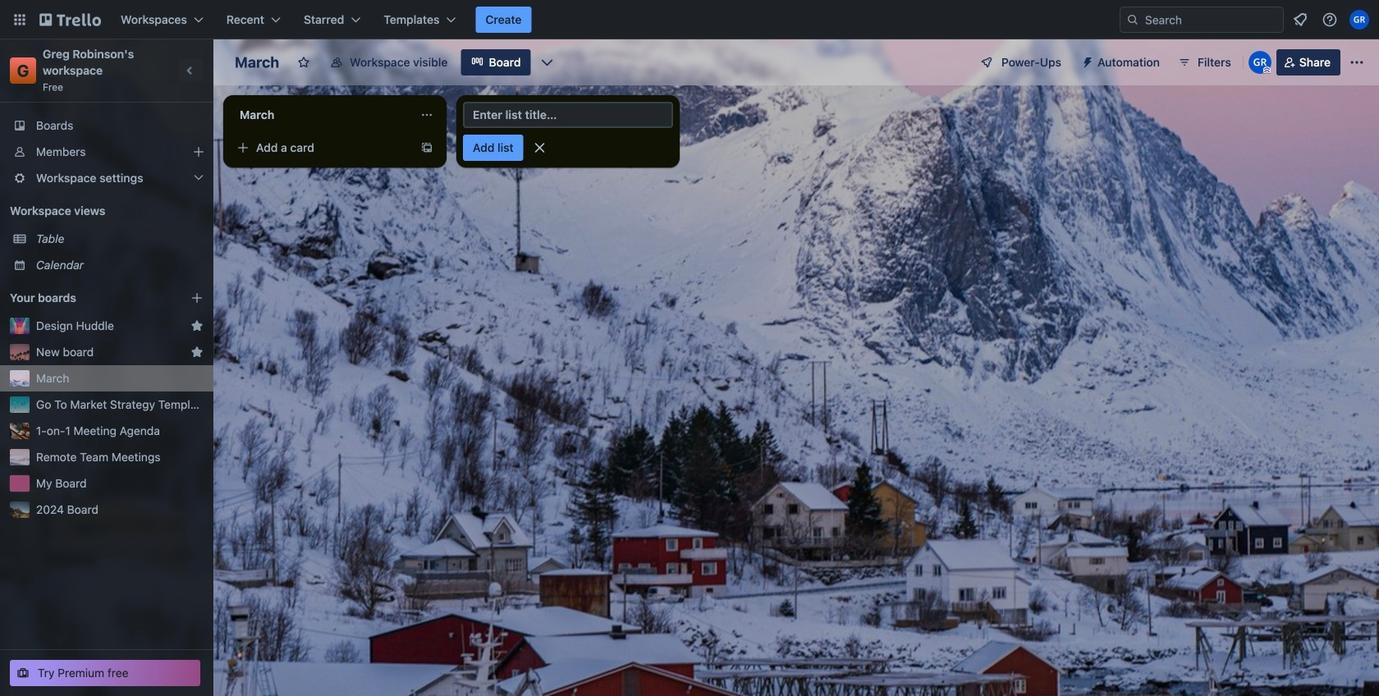 Task type: vqa. For each thing, say whether or not it's contained in the screenshot.
Search "FIELD"
yes



Task type: locate. For each thing, give the bounding box(es) containing it.
1 vertical spatial starred icon image
[[191, 346, 204, 359]]

Search field
[[1120, 7, 1284, 33]]

your boards with 8 items element
[[10, 288, 166, 308]]

starred icon image
[[191, 319, 204, 333], [191, 346, 204, 359]]

None text field
[[230, 102, 414, 128]]

0 vertical spatial starred icon image
[[191, 319, 204, 333]]

star or unstar board image
[[297, 56, 310, 69]]

greg robinson (gregrobinson96) image
[[1350, 10, 1370, 30], [1249, 51, 1272, 74]]

0 vertical spatial greg robinson (gregrobinson96) image
[[1350, 10, 1370, 30]]

2 starred icon image from the top
[[191, 346, 204, 359]]

search image
[[1127, 13, 1140, 26]]

greg robinson (gregrobinson96) image down the search field on the top right
[[1249, 51, 1272, 74]]

1 horizontal spatial greg robinson (gregrobinson96) image
[[1350, 10, 1370, 30]]

greg robinson (gregrobinson96) image right open information menu icon
[[1350, 10, 1370, 30]]

primary element
[[0, 0, 1380, 39]]

back to home image
[[39, 7, 101, 33]]

open information menu image
[[1322, 11, 1339, 28]]

1 vertical spatial greg robinson (gregrobinson96) image
[[1249, 51, 1272, 74]]

0 notifications image
[[1291, 10, 1311, 30]]



Task type: describe. For each thing, give the bounding box(es) containing it.
0 horizontal spatial greg robinson (gregrobinson96) image
[[1249, 51, 1272, 74]]

customize views image
[[539, 54, 556, 71]]

Enter list title… text field
[[463, 102, 673, 128]]

1 starred icon image from the top
[[191, 319, 204, 333]]

add board image
[[191, 292, 204, 305]]

workspace navigation collapse icon image
[[179, 59, 202, 82]]

Board name text field
[[227, 49, 287, 76]]

this member is an admin of this board. image
[[1264, 67, 1271, 74]]

create from template… image
[[420, 141, 434, 154]]

show menu image
[[1349, 54, 1366, 71]]

sm image
[[1075, 49, 1098, 72]]

cancel list editing image
[[532, 140, 548, 156]]



